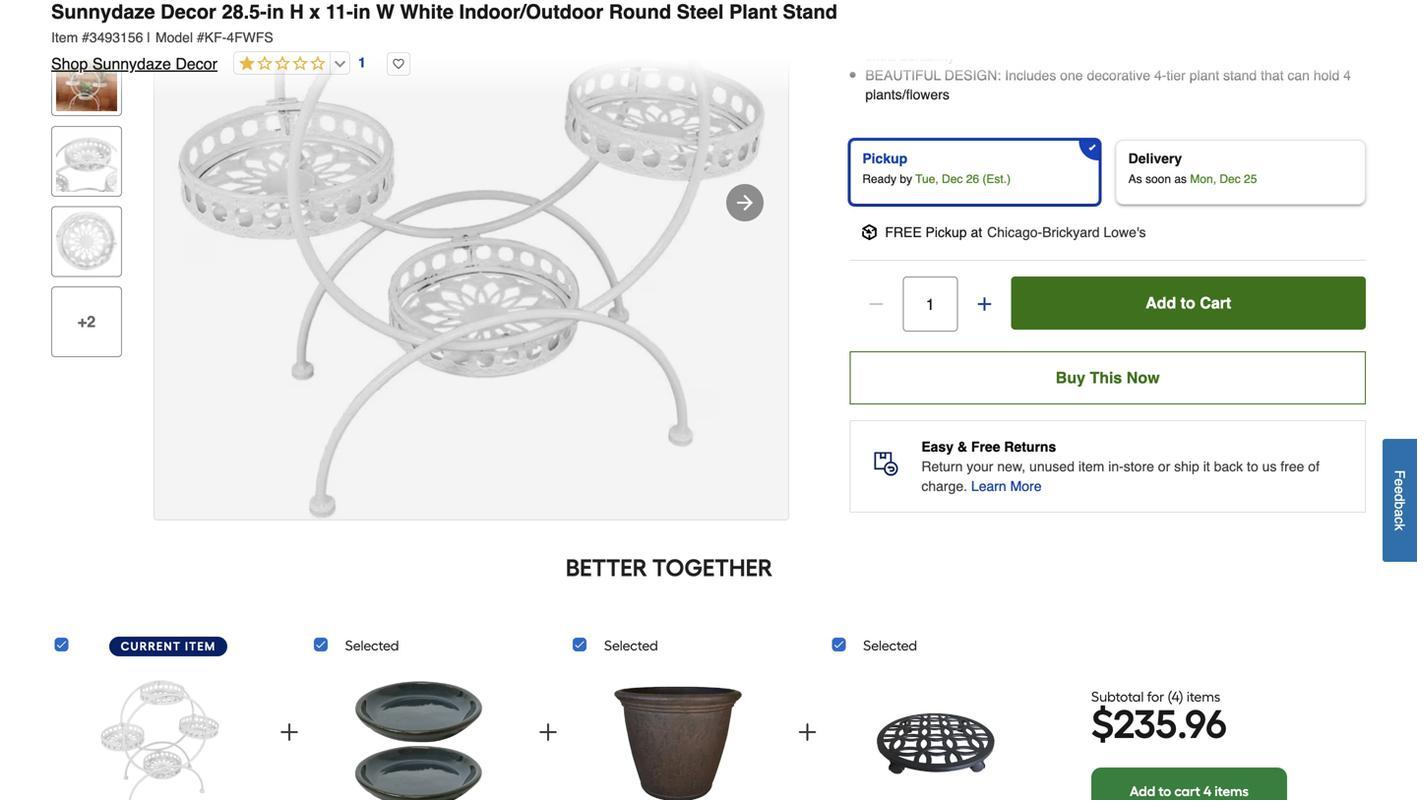 Task type: vqa. For each thing, say whether or not it's contained in the screenshot.
VA within the of Leesburg 1390 RUSSELL BRANCH PARKWAY SE Leesburg, VA 20176
no



Task type: describe. For each thing, give the bounding box(es) containing it.
selected for sunnydaze decor 24-in w x 19-in h dark brown resin traditional indoor/outdoor planter image
[[604, 637, 658, 654]]

option group containing pickup
[[842, 132, 1374, 213]]

(
[[1168, 688, 1172, 705]]

1 e from the top
[[1392, 478, 1408, 486]]

beautiful
[[865, 67, 941, 83]]

mon,
[[1190, 172, 1217, 186]]

free
[[971, 439, 1000, 455]]

plant
[[729, 0, 777, 23]]

chicago-
[[987, 224, 1042, 240]]

sunnydaze decor 28.5-in h x 11-in w white indoor/outdoor round steel plant stand image
[[96, 672, 224, 800]]

decorative
[[1087, 67, 1151, 83]]

c
[[1392, 517, 1408, 524]]

charge.
[[922, 478, 968, 494]]

dimensions: 30 inches wide x 28.5 inches tall x 11 inches deep  weighs 7 pounds; each tier has a 10 inch diameter with a 13-pound weight limit per tier; shortest tier is 8.5 inches tall  middle is 14 inches tall  and the highest is 28.8 inches tall
[[865, 0, 1340, 64]]

7
[[1316, 0, 1323, 6]]

better together
[[566, 554, 773, 582]]

shop sunnydaze decor
[[51, 55, 218, 73]]

from
[[1113, 29, 1140, 44]]

hold
[[1314, 67, 1340, 83]]

tall down 10
[[1024, 29, 1042, 44]]

Stepper number input field with increment and decrement buttons number field
[[903, 277, 958, 332]]

sunnydaze decor  #kf-4fwfs - thumbnail3 image
[[56, 50, 117, 111]]

with
[[1120, 9, 1144, 25]]

more
[[1010, 478, 1042, 494]]

better together heading
[[51, 552, 1287, 584]]

now
[[1127, 369, 1160, 387]]

f
[[1392, 470, 1408, 479]]

2 is from the left
[[1090, 29, 1100, 44]]

powder-
[[1222, 29, 1271, 44]]

construction:
[[956, 29, 1071, 44]]

delivery
[[1129, 151, 1182, 166]]

tall up with
[[1140, 0, 1158, 6]]

1 in from the left
[[267, 0, 284, 23]]

inches up pound
[[1191, 0, 1231, 6]]

inch
[[1033, 9, 1059, 25]]

for inside heavy duty construction: made from sturdy white powder-coated steel for extra durability beautiful design: includes one decorative 4-tier plant stand that can hold 4 plants/flowers
[[1349, 29, 1366, 44]]

of
[[1308, 459, 1320, 474]]

inches down has
[[980, 29, 1020, 44]]

sunnydaze decor 2-pack 7-in forest lake green ceramic plant saucer image
[[355, 672, 483, 800]]

heart outline image
[[387, 52, 410, 76]]

it
[[1203, 459, 1210, 474]]

(est.)
[[983, 172, 1011, 186]]

1 vertical spatial items
[[1215, 783, 1249, 800]]

2 x from the left
[[1162, 0, 1169, 6]]

plant
[[1190, 67, 1220, 83]]

round
[[609, 0, 671, 23]]

inches down heavy
[[865, 48, 905, 64]]

model
[[155, 30, 193, 45]]

f e e d b a c k
[[1392, 470, 1408, 531]]

delivery as soon as mon, dec 25
[[1129, 151, 1257, 186]]

sturdy
[[1144, 29, 1182, 44]]

minus image
[[866, 294, 886, 314]]

0 horizontal spatial tier
[[921, 29, 940, 44]]

4-
[[1154, 67, 1167, 83]]

each
[[918, 9, 950, 25]]

+2
[[78, 313, 96, 331]]

in-
[[1108, 459, 1124, 474]]

+2 button
[[51, 286, 122, 357]]

1
[[358, 55, 366, 71]]

item
[[51, 30, 78, 45]]

as
[[1129, 172, 1142, 186]]

coated
[[1271, 29, 1313, 44]]

arrow right image
[[733, 191, 757, 215]]

tall up beautiful
[[909, 48, 927, 64]]

to for add to cart 4 items
[[1159, 783, 1171, 800]]

as
[[1175, 172, 1187, 186]]

white
[[1186, 29, 1218, 44]]

w
[[376, 0, 395, 23]]

11-
[[326, 0, 353, 23]]

item number 3 4 9 3 1 5 6 and model number k f - 4 f w f s element
[[51, 28, 1366, 47]]

8.5
[[957, 29, 977, 44]]

26
[[966, 172, 979, 186]]

current
[[121, 639, 181, 654]]

indoor/outdoor
[[459, 0, 604, 23]]

selected for allen + roth 17-in l x 17-in d x 2.7-in h black plant caddy image
[[863, 637, 917, 654]]

dec inside pickup ready by tue, dec 26 (est.)
[[942, 172, 963, 186]]

sunnydaze decor  #kf-4fwfs - thumbnail4 image
[[56, 131, 117, 192]]

a inside 'button'
[[1392, 509, 1408, 517]]

2 # from the left
[[197, 30, 204, 45]]

pound
[[1180, 9, 1218, 25]]

add to cart
[[1146, 294, 1231, 312]]

ship
[[1174, 459, 1200, 474]]

weight
[[1222, 9, 1262, 25]]

learn
[[971, 478, 1007, 494]]

free
[[885, 224, 922, 240]]

steel
[[677, 0, 724, 23]]

0 horizontal spatial a
[[1003, 9, 1010, 25]]

$
[[1092, 701, 1113, 748]]

new,
[[997, 459, 1026, 474]]

add to cart button
[[1011, 277, 1366, 330]]

tall down 13-
[[1166, 29, 1184, 44]]

add for add to cart
[[1146, 294, 1176, 312]]

4fwfs
[[227, 30, 273, 45]]

cart
[[1175, 783, 1201, 800]]

30
[[960, 0, 976, 6]]

tue,
[[916, 172, 939, 186]]

sunnydaze inside the sunnydaze decor 28.5-in h x 11-in w white indoor/outdoor round steel plant stand item # 3493156 | model # kf-4fwfs
[[51, 0, 155, 23]]

k
[[1392, 524, 1408, 531]]

return
[[922, 459, 963, 474]]

4 inside heavy duty construction: made from sturdy white powder-coated steel for extra durability beautiful design: includes one decorative 4-tier plant stand that can hold 4 plants/flowers
[[1344, 67, 1351, 83]]

and
[[1188, 29, 1211, 44]]

4 for subtotal for ( 4 ) items $ 235 .96
[[1172, 688, 1179, 705]]

2 e from the top
[[1392, 486, 1408, 494]]

sunnydaze decor  #kf-4fwfs - thumbnail5 image
[[56, 211, 117, 272]]

duty
[[915, 29, 952, 44]]

plus image for sunnydaze decor 24-in w x 19-in h dark brown resin traditional indoor/outdoor planter image
[[796, 721, 819, 744]]

14
[[1104, 29, 1119, 44]]

4 for add to cart 4 items
[[1204, 783, 1212, 800]]

pounds;
[[865, 9, 915, 25]]



Task type: locate. For each thing, give the bounding box(es) containing it.
1 star image
[[234, 55, 326, 73]]

inches up with
[[1097, 0, 1137, 6]]

a up k
[[1392, 509, 1408, 517]]

tier inside heavy duty construction: made from sturdy white powder-coated steel for extra durability beautiful design: includes one decorative 4-tier plant stand that can hold 4 plants/flowers
[[1167, 67, 1186, 83]]

for left (
[[1147, 688, 1164, 705]]

1 vertical spatial tier
[[921, 29, 940, 44]]

pickup ready by tue, dec 26 (est.)
[[863, 151, 1011, 186]]

0 vertical spatial 4
[[1344, 67, 1351, 83]]

4
[[1344, 67, 1351, 83], [1172, 688, 1179, 705], [1204, 783, 1212, 800]]

items inside subtotal for ( 4 ) items $ 235 .96
[[1187, 688, 1221, 705]]

plus image for the sunnydaze decor 28.5-in h x 11-in w white indoor/outdoor round steel plant stand image
[[277, 721, 301, 744]]

0 vertical spatial add
[[1146, 294, 1176, 312]]

together
[[652, 554, 773, 582]]

for
[[1349, 29, 1366, 44], [1147, 688, 1164, 705]]

1 horizontal spatial is
[[1090, 29, 1100, 44]]

title image
[[56, 0, 117, 31]]

is left 14
[[1090, 29, 1100, 44]]

1 horizontal spatial x
[[1055, 0, 1062, 6]]

tier left plant
[[1167, 67, 1186, 83]]

to for add to cart
[[1181, 294, 1196, 312]]

1 x from the left
[[1055, 0, 1062, 6]]

the
[[1215, 29, 1234, 44]]

pickup left at
[[926, 224, 967, 240]]

shop
[[51, 55, 88, 73]]

stand
[[1223, 67, 1257, 83]]

x right h
[[309, 0, 320, 23]]

2 horizontal spatial to
[[1247, 459, 1259, 474]]

2 horizontal spatial x
[[1162, 0, 1169, 6]]

option group
[[842, 132, 1374, 213]]

ready
[[863, 172, 897, 186]]

your
[[967, 459, 994, 474]]

2 horizontal spatial tier
[[1167, 67, 1186, 83]]

0 horizontal spatial in
[[267, 0, 284, 23]]

0 horizontal spatial to
[[1159, 783, 1171, 800]]

is left 28.8
[[1286, 29, 1296, 44]]

x inside the sunnydaze decor 28.5-in h x 11-in w white indoor/outdoor round steel plant stand item # 3493156 | model # kf-4fwfs
[[309, 0, 320, 23]]

2 vertical spatial 4
[[1204, 783, 1212, 800]]

0 horizontal spatial dec
[[942, 172, 963, 186]]

0 horizontal spatial pickup
[[863, 151, 908, 166]]

0 vertical spatial sunnydaze
[[51, 0, 155, 23]]

1 horizontal spatial in
[[353, 0, 371, 23]]

limit
[[1265, 9, 1290, 25]]

add for add to cart 4 items
[[1130, 783, 1156, 800]]

highest
[[1238, 29, 1282, 44]]

1 vertical spatial sunnydaze
[[92, 55, 171, 73]]

sunnydaze decor  #kf-4fwfs image
[[155, 0, 788, 520]]

that
[[1261, 67, 1284, 83]]

1 horizontal spatial dec
[[1220, 172, 1241, 186]]

28.8
[[1300, 29, 1327, 44]]

weighs
[[1269, 0, 1312, 6]]

13-
[[1160, 9, 1180, 25]]

in left h
[[267, 0, 284, 23]]

at
[[971, 224, 982, 240]]

one
[[1060, 67, 1083, 83]]

kf-
[[204, 30, 227, 45]]

selected for sunnydaze decor 2-pack 7-in forest lake green ceramic plant saucer image
[[345, 637, 399, 654]]

lowe's
[[1104, 224, 1146, 240]]

2 selected from the left
[[604, 637, 658, 654]]

3 x from the left
[[309, 0, 320, 23]]

dimensions:
[[865, 0, 957, 6]]

x up inch
[[1055, 0, 1062, 6]]

b
[[1392, 501, 1408, 509]]

1 horizontal spatial 4
[[1204, 783, 1212, 800]]

pickup inside pickup ready by tue, dec 26 (est.)
[[863, 151, 908, 166]]

0 horizontal spatial is
[[944, 29, 954, 44]]

dec inside delivery as soon as mon, dec 25
[[1220, 172, 1241, 186]]

items right cart
[[1215, 783, 1249, 800]]

1 # from the left
[[82, 30, 89, 45]]

easy
[[922, 439, 954, 455]]

to inside button
[[1181, 294, 1196, 312]]

a
[[1003, 9, 1010, 25], [1148, 9, 1156, 25], [1392, 509, 1408, 517]]

0 horizontal spatial 4
[[1172, 688, 1179, 705]]

# right model
[[197, 30, 204, 45]]

dec left 26
[[942, 172, 963, 186]]

in left "w" on the left of the page
[[353, 0, 371, 23]]

free
[[1281, 459, 1305, 474]]

made
[[1075, 29, 1109, 44]]

add inside button
[[1146, 294, 1176, 312]]

&
[[958, 439, 968, 455]]

a left 10
[[1003, 9, 1010, 25]]

2 in from the left
[[353, 0, 371, 23]]

1 selected from the left
[[345, 637, 399, 654]]

tier
[[954, 9, 973, 25], [921, 29, 940, 44], [1167, 67, 1186, 83]]

1 is from the left
[[944, 29, 954, 44]]

3 selected from the left
[[863, 637, 917, 654]]

0 horizontal spatial x
[[309, 0, 320, 23]]

soon
[[1146, 172, 1171, 186]]

0 vertical spatial for
[[1349, 29, 1366, 44]]

0 horizontal spatial for
[[1147, 688, 1164, 705]]

dec
[[942, 172, 963, 186], [1220, 172, 1241, 186]]

1 horizontal spatial pickup
[[926, 224, 967, 240]]

tier up durability
[[921, 29, 940, 44]]

0 horizontal spatial selected
[[345, 637, 399, 654]]

inches up has
[[980, 0, 1019, 6]]

sunnydaze
[[51, 0, 155, 23], [92, 55, 171, 73]]

learn more link
[[971, 476, 1042, 496]]

a left 13-
[[1148, 9, 1156, 25]]

tier;
[[1317, 9, 1340, 25]]

3 is from the left
[[1286, 29, 1296, 44]]

4 inside subtotal for ( 4 ) items $ 235 .96
[[1172, 688, 1179, 705]]

4 inside 'add to cart 4 items' link
[[1204, 783, 1212, 800]]

x
[[1055, 0, 1062, 6], [1162, 0, 1169, 6], [309, 0, 320, 23]]

#
[[82, 30, 89, 45], [197, 30, 204, 45]]

has
[[977, 9, 999, 25]]

28.5
[[1066, 0, 1093, 6]]

0 vertical spatial pickup
[[863, 151, 908, 166]]

sunnydaze decor 24-in w x 19-in h dark brown resin traditional indoor/outdoor planter image
[[614, 672, 742, 800]]

0 vertical spatial decor
[[161, 0, 216, 23]]

inches down with
[[1123, 29, 1163, 44]]

steel
[[1317, 29, 1346, 44]]

deep
[[1234, 0, 1265, 6]]

plus image for sunnydaze decor 2-pack 7-in forest lake green ceramic plant saucer image
[[537, 721, 560, 744]]

1 vertical spatial add
[[1130, 783, 1156, 800]]

sunnydaze up 3493156
[[51, 0, 155, 23]]

dec left 25
[[1220, 172, 1241, 186]]

235
[[1113, 701, 1177, 748]]

2 vertical spatial to
[[1159, 783, 1171, 800]]

0 horizontal spatial #
[[82, 30, 89, 45]]

brickyard
[[1042, 224, 1100, 240]]

1 dec from the left
[[942, 172, 963, 186]]

)
[[1179, 688, 1184, 705]]

better
[[566, 554, 647, 582]]

heavy duty construction: made from sturdy white powder-coated steel for extra durability beautiful design: includes one decorative 4-tier plant stand that can hold 4 plants/flowers
[[865, 29, 1366, 102]]

1 vertical spatial pickup
[[926, 224, 967, 240]]

for right steel
[[1349, 29, 1366, 44]]

10
[[1014, 9, 1029, 25]]

heavy
[[865, 29, 911, 44]]

can
[[1288, 67, 1310, 83]]

h
[[290, 0, 304, 23]]

tall
[[1140, 0, 1158, 6], [1024, 29, 1042, 44], [1166, 29, 1184, 44], [909, 48, 927, 64]]

2 horizontal spatial a
[[1392, 509, 1408, 517]]

0 vertical spatial tier
[[954, 9, 973, 25]]

is left 8.5
[[944, 29, 954, 44]]

sunnydaze decor 28.5-in h x 11-in w white indoor/outdoor round steel plant stand item # 3493156 | model # kf-4fwfs
[[51, 0, 838, 45]]

0 vertical spatial to
[[1181, 294, 1196, 312]]

back
[[1214, 459, 1243, 474]]

1 vertical spatial decor
[[176, 55, 218, 73]]

2 vertical spatial tier
[[1167, 67, 1186, 83]]

x left the 11
[[1162, 0, 1169, 6]]

store
[[1124, 459, 1154, 474]]

1 vertical spatial to
[[1247, 459, 1259, 474]]

pickup up ready
[[863, 151, 908, 166]]

subtotal for ( 4 ) items $ 235 .96
[[1092, 688, 1227, 748]]

|
[[147, 30, 151, 45]]

2 dec from the left
[[1220, 172, 1241, 186]]

extra
[[865, 48, 896, 64]]

2 horizontal spatial 4
[[1344, 67, 1351, 83]]

1 vertical spatial 4
[[1172, 688, 1179, 705]]

1 horizontal spatial to
[[1181, 294, 1196, 312]]

1 vertical spatial for
[[1147, 688, 1164, 705]]

tier down 30
[[954, 9, 973, 25]]

25
[[1244, 172, 1257, 186]]

plus image
[[975, 294, 994, 314], [277, 721, 301, 744], [537, 721, 560, 744], [796, 721, 819, 744]]

for inside subtotal for ( 4 ) items $ 235 .96
[[1147, 688, 1164, 705]]

easy & free returns return your new, unused item in-store or ship it back to us free of charge.
[[922, 439, 1320, 494]]

cart
[[1200, 294, 1231, 312]]

buy this now
[[1056, 369, 1160, 387]]

sunnydaze down 3493156
[[92, 55, 171, 73]]

1 horizontal spatial #
[[197, 30, 204, 45]]

or
[[1158, 459, 1171, 474]]

0 vertical spatial items
[[1187, 688, 1221, 705]]

2 horizontal spatial is
[[1286, 29, 1296, 44]]

1 horizontal spatial a
[[1148, 9, 1156, 25]]

shortest
[[865, 29, 917, 44]]

decor down kf- at the top left of the page
[[176, 55, 218, 73]]

middle
[[1045, 29, 1086, 44]]

items
[[1187, 688, 1221, 705], [1215, 783, 1249, 800]]

2 horizontal spatial selected
[[863, 637, 917, 654]]

us
[[1262, 459, 1277, 474]]

pickup image
[[862, 224, 877, 240]]

this
[[1090, 369, 1122, 387]]

current item
[[121, 639, 216, 654]]

durability
[[900, 48, 955, 64]]

allen + roth 17-in l x 17-in d x 2.7-in h black plant caddy image
[[873, 672, 1001, 800]]

e up b
[[1392, 486, 1408, 494]]

plants/flowers
[[865, 87, 950, 102]]

1 horizontal spatial for
[[1349, 29, 1366, 44]]

e up d
[[1392, 478, 1408, 486]]

e
[[1392, 478, 1408, 486], [1392, 486, 1408, 494]]

diameter
[[1062, 9, 1116, 25]]

to inside easy & free returns return your new, unused item in-store or ship it back to us free of charge.
[[1247, 459, 1259, 474]]

1 horizontal spatial selected
[[604, 637, 658, 654]]

1 horizontal spatial tier
[[954, 9, 973, 25]]

add to cart 4 items link
[[1092, 768, 1287, 800]]

f e e d b a c k button
[[1383, 439, 1417, 562]]

11
[[1173, 0, 1187, 6]]

decor up model
[[161, 0, 216, 23]]

includes
[[1005, 67, 1056, 83]]

items right )
[[1187, 688, 1221, 705]]

decor inside the sunnydaze decor 28.5-in h x 11-in w white indoor/outdoor round steel plant stand item # 3493156 | model # kf-4fwfs
[[161, 0, 216, 23]]

# right item
[[82, 30, 89, 45]]

.96
[[1177, 701, 1227, 748]]

unused
[[1030, 459, 1075, 474]]



